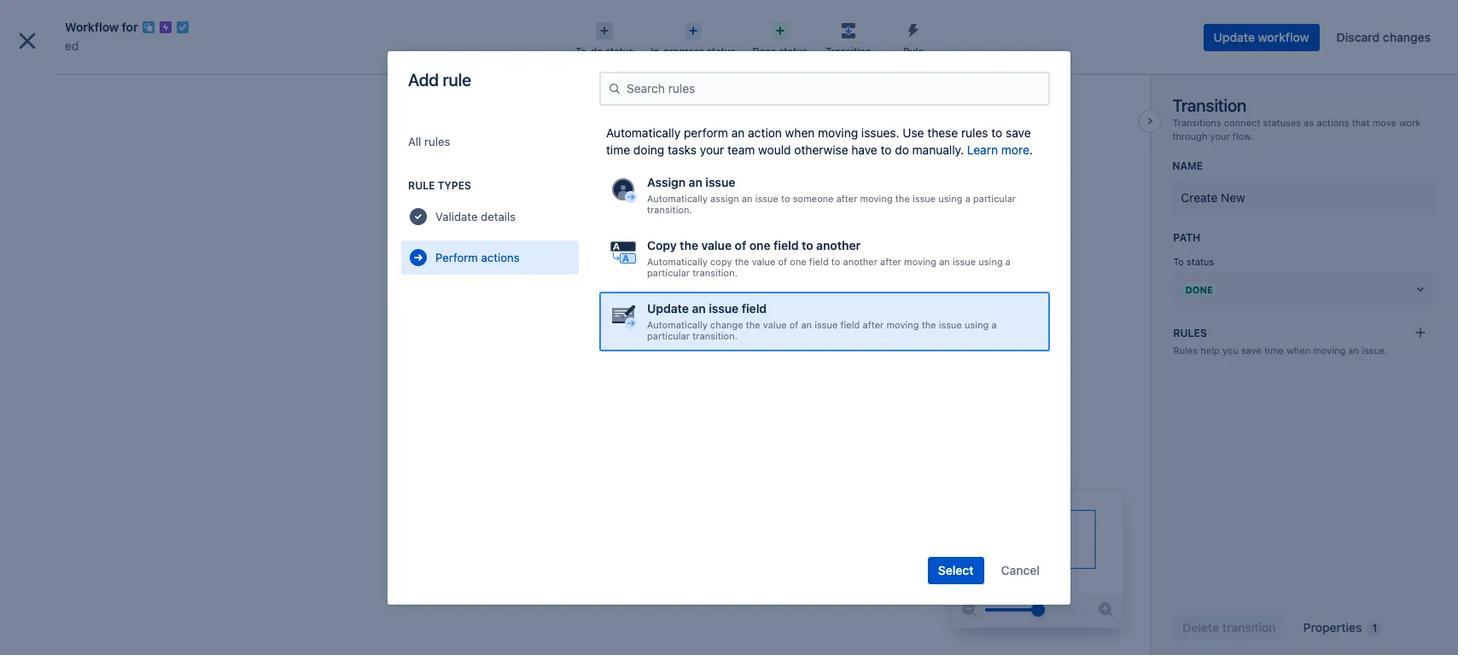 Task type: describe. For each thing, give the bounding box(es) containing it.
copy the value of one field to another automatically copy the value of one field to another after moving an issue using a particular transition.
[[647, 238, 1011, 278]]

to-do status button
[[567, 17, 643, 58]]

otherwise
[[795, 143, 849, 157]]

update for update an issue field automatically change the value of an issue field after moving the issue using a particular transition.
[[647, 301, 689, 316]]

issues.
[[862, 126, 900, 140]]

do inside automatically perform an action when moving issues. use these rules to save time doing tasks your team would otherwise have to do manually.
[[895, 143, 909, 157]]

all
[[408, 135, 421, 149]]

copy
[[711, 256, 732, 267]]

automatically perform an action when moving issues. use these rules to save time doing tasks your team would otherwise have to do manually.
[[606, 126, 1031, 157]]

field up update an issue field automatically change the value of an issue field after moving the issue using a particular transition.
[[809, 256, 829, 267]]

action
[[748, 126, 782, 140]]

rule
[[443, 70, 471, 90]]

add rule image
[[1415, 326, 1428, 340]]

work
[[1400, 117, 1421, 128]]

transition. inside assign an issue automatically assign an issue to someone after moving the issue using a particular transition.
[[647, 204, 692, 215]]

rule types group
[[401, 166, 579, 282]]

done status
[[753, 45, 808, 56]]

add
[[408, 70, 439, 90]]

using inside 'copy the value of one field to another automatically copy the value of one field to another after moving an issue using a particular transition.'
[[979, 256, 1003, 267]]

to
[[1174, 257, 1184, 268]]

discard changes button
[[1327, 24, 1442, 51]]

that
[[1353, 117, 1370, 128]]

rules inside automatically perform an action when moving issues. use these rules to save time doing tasks your team would otherwise have to do manually.
[[962, 126, 989, 140]]

team
[[728, 143, 755, 157]]

cancel
[[1001, 564, 1040, 578]]

tasks
[[668, 143, 697, 157]]

status inside 'popup button'
[[779, 45, 808, 56]]

filter rules group
[[401, 125, 579, 282]]

to-
[[576, 45, 591, 56]]

rule types
[[408, 179, 471, 192]]

move
[[1373, 117, 1397, 128]]

rules for rules
[[1174, 327, 1207, 340]]

open image
[[1411, 279, 1432, 300]]

1
[[1373, 623, 1378, 635]]

new
[[1221, 191, 1246, 205]]

after inside update an issue field automatically change the value of an issue field after moving the issue using a particular transition.
[[863, 319, 884, 330]]

moving inside 'copy the value of one field to another automatically copy the value of one field to another after moving an issue using a particular transition.'
[[904, 256, 937, 267]]

to status
[[1174, 257, 1215, 268]]

particular inside assign an issue automatically assign an issue to someone after moving the issue using a particular transition.
[[974, 193, 1016, 204]]

issue.
[[1362, 345, 1388, 356]]

workflow
[[1259, 30, 1310, 44]]

0 vertical spatial another
[[817, 238, 861, 253]]

manually.
[[913, 143, 964, 157]]

an inside 'copy the value of one field to another automatically copy the value of one field to another after moving an issue using a particular transition.'
[[940, 256, 950, 267]]

perform
[[436, 251, 478, 265]]

an inside "dialog"
[[1349, 345, 1360, 356]]

transition dialog
[[0, 0, 1459, 656]]

perform actions button
[[401, 241, 579, 275]]

create banner
[[0, 0, 1459, 48]]

.
[[1030, 143, 1033, 157]]

actions inside transition transitions connect statuses as actions that move work through your flow.
[[1317, 117, 1350, 128]]

update workflow
[[1214, 30, 1310, 44]]

field down 'copy the value of one field to another automatically copy the value of one field to another after moving an issue using a particular transition.'
[[841, 319, 860, 330]]

learn more .
[[968, 143, 1033, 157]]

transition transitions connect statuses as actions that move work through your flow.
[[1173, 96, 1421, 142]]

types
[[438, 179, 471, 192]]

1 vertical spatial of
[[778, 256, 788, 267]]

after inside assign an issue automatically assign an issue to someone after moving the issue using a particular transition.
[[837, 193, 858, 204]]

perform
[[684, 126, 728, 140]]

assign an issue automatically assign an issue to someone after moving the issue using a particular transition.
[[647, 175, 1016, 215]]

would
[[759, 143, 791, 157]]

status down create "button"
[[707, 45, 736, 56]]

done status button
[[744, 17, 816, 58]]

field up change
[[742, 301, 767, 316]]

your inside automatically perform an action when moving issues. use these rules to save time doing tasks your team would otherwise have to do manually.
[[700, 143, 725, 157]]

learn more link
[[968, 143, 1030, 157]]

value inside update an issue field automatically change the value of an issue field after moving the issue using a particular transition.
[[763, 319, 787, 330]]

assign
[[711, 193, 739, 204]]

1 vertical spatial another
[[843, 256, 878, 267]]

issue inside 'copy the value of one field to another automatically copy the value of one field to another after moving an issue using a particular transition.'
[[953, 256, 976, 267]]

zoom out image
[[960, 600, 981, 621]]

validate
[[436, 210, 478, 224]]

validate details
[[436, 210, 516, 224]]

status right to
[[1187, 257, 1215, 268]]

moving inside assign an issue automatically assign an issue to someone after moving the issue using a particular transition.
[[861, 193, 893, 204]]

you're in the workflow viewfinder, use the arrow keys to move it element
[[953, 491, 1124, 594]]

ed link
[[65, 36, 79, 56]]

in-
[[651, 45, 664, 56]]

flow.
[[1233, 130, 1254, 142]]

Zoom level range field
[[986, 594, 1092, 628]]

all rules button
[[401, 125, 579, 159]]

using inside assign an issue automatically assign an issue to someone after moving the issue using a particular transition.
[[939, 193, 963, 204]]

your inside transition transitions connect statuses as actions that move work through your flow.
[[1211, 130, 1230, 142]]

these
[[928, 126, 958, 140]]

1 vertical spatial one
[[790, 256, 807, 267]]

workflow
[[65, 20, 119, 34]]

field down someone
[[774, 238, 799, 253]]

someone
[[793, 193, 834, 204]]

cancel button
[[991, 558, 1050, 585]]

copy
[[647, 238, 677, 253]]

particular inside update an issue field automatically change the value of an issue field after moving the issue using a particular transition.
[[647, 330, 690, 342]]

zoom in image
[[1097, 600, 1117, 621]]

time inside transition "dialog"
[[1265, 345, 1284, 356]]

add rule dialog
[[388, 51, 1071, 606]]

moving inside update an issue field automatically change the value of an issue field after moving the issue using a particular transition.
[[887, 319, 919, 330]]

discard changes
[[1337, 30, 1431, 44]]

rule for rule
[[904, 45, 924, 56]]

in-progress status
[[651, 45, 736, 56]]

close workflow editor image
[[14, 27, 41, 55]]

when inside transition "dialog"
[[1287, 345, 1311, 356]]

create new
[[1181, 191, 1246, 205]]

Search field
[[1134, 10, 1305, 37]]

create button
[[680, 10, 738, 37]]

to down someone
[[802, 238, 814, 253]]

automatically inside 'copy the value of one field to another automatically copy the value of one field to another after moving an issue using a particular transition.'
[[647, 256, 708, 267]]

a inside assign an issue automatically assign an issue to someone after moving the issue using a particular transition.
[[966, 193, 971, 204]]

validate details button
[[401, 200, 579, 234]]

statuses
[[1264, 117, 1302, 128]]



Task type: locate. For each thing, give the bounding box(es) containing it.
1 horizontal spatial of
[[778, 256, 788, 267]]

automatically left change
[[647, 319, 708, 330]]

through
[[1173, 130, 1208, 142]]

transition up transitions on the right top of the page
[[1173, 96, 1247, 115]]

assign
[[647, 175, 686, 190]]

do inside popup button
[[591, 45, 603, 56]]

ed down workflow
[[65, 38, 79, 53]]

when
[[785, 126, 815, 140], [1287, 345, 1311, 356]]

do down use
[[895, 143, 909, 157]]

0 horizontal spatial a
[[966, 193, 971, 204]]

1 horizontal spatial rule
[[904, 45, 924, 56]]

the inside assign an issue automatically assign an issue to someone after moving the issue using a particular transition.
[[896, 193, 910, 204]]

another up update an issue field automatically change the value of an issue field after moving the issue using a particular transition.
[[843, 256, 878, 267]]

group
[[7, 313, 198, 405], [7, 313, 198, 359], [7, 359, 198, 405]]

to
[[992, 126, 1003, 140], [881, 143, 892, 157], [781, 193, 790, 204], [802, 238, 814, 253], [832, 256, 841, 267]]

0 horizontal spatial done
[[753, 45, 777, 56]]

select a rule element
[[600, 166, 1050, 352]]

transition. down copy
[[693, 330, 738, 342]]

of right change
[[790, 319, 799, 330]]

ed
[[65, 38, 79, 53], [51, 74, 66, 89]]

done inside 'popup button'
[[753, 45, 777, 56]]

actions
[[1317, 117, 1350, 128], [481, 251, 520, 265]]

actions down details
[[481, 251, 520, 265]]

discard
[[1337, 30, 1380, 44]]

1 horizontal spatial when
[[1287, 345, 1311, 356]]

transition. inside 'copy the value of one field to another automatically copy the value of one field to another after moving an issue using a particular transition.'
[[693, 267, 738, 278]]

transition
[[826, 45, 872, 56], [1173, 96, 1247, 115]]

0 vertical spatial value
[[702, 238, 732, 253]]

1 vertical spatial value
[[752, 256, 776, 267]]

rules
[[962, 126, 989, 140], [425, 135, 450, 149]]

one
[[750, 238, 771, 253], [790, 256, 807, 267]]

time
[[606, 143, 630, 157], [1265, 345, 1284, 356]]

create inside transition "dialog"
[[1181, 191, 1218, 205]]

particular down "learn more" "link"
[[974, 193, 1016, 204]]

0 vertical spatial save
[[1006, 126, 1031, 140]]

done for done status
[[753, 45, 777, 56]]

another
[[817, 238, 861, 253], [843, 256, 878, 267]]

1 vertical spatial using
[[979, 256, 1003, 267]]

transition for transition transitions connect statuses as actions that move work through your flow.
[[1173, 96, 1247, 115]]

learn
[[968, 143, 998, 157]]

transition button
[[816, 17, 881, 58]]

moving inside automatically perform an action when moving issues. use these rules to save time doing tasks your team would otherwise have to do manually.
[[818, 126, 858, 140]]

status
[[605, 45, 634, 56], [707, 45, 736, 56], [779, 45, 808, 56], [1187, 257, 1215, 268]]

1 horizontal spatial save
[[1242, 345, 1262, 356]]

transition for transition
[[826, 45, 872, 56]]

save up more
[[1006, 126, 1031, 140]]

0 vertical spatial ed
[[65, 38, 79, 53]]

perform actions
[[436, 251, 520, 265]]

update down copy
[[647, 301, 689, 316]]

select
[[938, 564, 974, 578]]

time right "you"
[[1265, 345, 1284, 356]]

value right copy
[[752, 256, 776, 267]]

1 vertical spatial update
[[647, 301, 689, 316]]

update for update workflow
[[1214, 30, 1255, 44]]

1 vertical spatial save
[[1242, 345, 1262, 356]]

transition inside transition transitions connect statuses as actions that move work through your flow.
[[1173, 96, 1247, 115]]

particular
[[974, 193, 1016, 204], [647, 267, 690, 278], [647, 330, 690, 342]]

1 vertical spatial create
[[1181, 191, 1218, 205]]

actions right as
[[1317, 117, 1350, 128]]

0 horizontal spatial create
[[690, 16, 728, 30]]

workflow for
[[65, 20, 138, 34]]

save inside automatically perform an action when moving issues. use these rules to save time doing tasks your team would otherwise have to do manually.
[[1006, 126, 1031, 140]]

2 vertical spatial after
[[863, 319, 884, 330]]

create up in-progress status
[[690, 16, 728, 30]]

status up "search rules" text field
[[779, 45, 808, 56]]

value up copy
[[702, 238, 732, 253]]

2 vertical spatial value
[[763, 319, 787, 330]]

automatically up doing
[[606, 126, 681, 140]]

2 vertical spatial transition.
[[693, 330, 738, 342]]

transitions
[[1173, 117, 1222, 128]]

update
[[1214, 30, 1255, 44], [647, 301, 689, 316]]

transition up "search rules" text field
[[826, 45, 872, 56]]

0 horizontal spatial your
[[700, 143, 725, 157]]

value
[[702, 238, 732, 253], [752, 256, 776, 267], [763, 319, 787, 330]]

in-progress status button
[[643, 17, 744, 58]]

rules up learn
[[962, 126, 989, 140]]

0 vertical spatial transition.
[[647, 204, 692, 215]]

an inside automatically perform an action when moving issues. use these rules to save time doing tasks your team would otherwise have to do manually.
[[732, 126, 745, 140]]

rules right all
[[425, 135, 450, 149]]

another down assign an issue automatically assign an issue to someone after moving the issue using a particular transition. at the top
[[817, 238, 861, 253]]

an
[[732, 126, 745, 140], [689, 175, 703, 190], [742, 193, 753, 204], [940, 256, 950, 267], [692, 301, 706, 316], [801, 319, 812, 330], [1349, 345, 1360, 356]]

rule inside group
[[408, 179, 435, 192]]

1 rules from the top
[[1174, 327, 1207, 340]]

update left workflow
[[1214, 30, 1255, 44]]

when down the to status element
[[1287, 345, 1311, 356]]

1 vertical spatial time
[[1265, 345, 1284, 356]]

0 horizontal spatial do
[[591, 45, 603, 56]]

done right in-progress status
[[753, 45, 777, 56]]

rules left help
[[1174, 345, 1198, 356]]

0 vertical spatial of
[[735, 238, 747, 253]]

name
[[1173, 160, 1203, 173]]

rule button
[[881, 17, 946, 58]]

of
[[735, 238, 747, 253], [778, 256, 788, 267], [790, 319, 799, 330]]

0 horizontal spatial save
[[1006, 126, 1031, 140]]

your left flow.
[[1211, 130, 1230, 142]]

2 vertical spatial a
[[992, 319, 997, 330]]

select button
[[928, 558, 984, 585]]

1 horizontal spatial your
[[1211, 130, 1230, 142]]

Search rules text field
[[622, 73, 1042, 104]]

create for create
[[690, 16, 728, 30]]

to status element
[[1174, 273, 1439, 307]]

save right "you"
[[1242, 345, 1262, 356]]

0 vertical spatial after
[[837, 193, 858, 204]]

transition inside popup button
[[826, 45, 872, 56]]

doing
[[634, 143, 665, 157]]

create inside "button"
[[690, 16, 728, 30]]

1 horizontal spatial rules
[[962, 126, 989, 140]]

time left doing
[[606, 143, 630, 157]]

particular inside 'copy the value of one field to another automatically copy the value of one field to another after moving an issue using a particular transition.'
[[647, 267, 690, 278]]

connect
[[1225, 117, 1261, 128]]

0 vertical spatial create
[[690, 16, 728, 30]]

done inside the to status element
[[1186, 284, 1213, 295]]

update workflow button
[[1204, 24, 1320, 51]]

a
[[966, 193, 971, 204], [1006, 256, 1011, 267], [992, 319, 997, 330]]

you
[[1223, 345, 1239, 356]]

automatically inside assign an issue automatically assign an issue to someone after moving the issue using a particular transition.
[[647, 193, 708, 204]]

moving inside transition "dialog"
[[1314, 345, 1346, 356]]

properties
[[1304, 621, 1363, 635]]

of inside update an issue field automatically change the value of an issue field after moving the issue using a particular transition.
[[790, 319, 799, 330]]

when inside automatically perform an action when moving issues. use these rules to save time doing tasks your team would otherwise have to do manually.
[[785, 126, 815, 140]]

1 horizontal spatial a
[[992, 319, 997, 330]]

1 vertical spatial when
[[1287, 345, 1311, 356]]

0 vertical spatial when
[[785, 126, 815, 140]]

0 horizontal spatial rules
[[425, 135, 450, 149]]

0 vertical spatial a
[[966, 193, 971, 204]]

1 horizontal spatial one
[[790, 256, 807, 267]]

2 horizontal spatial a
[[1006, 256, 1011, 267]]

update inside update an issue field automatically change the value of an issue field after moving the issue using a particular transition.
[[647, 301, 689, 316]]

0 horizontal spatial rule
[[408, 179, 435, 192]]

update an issue field automatically change the value of an issue field after moving the issue using a particular transition.
[[647, 301, 997, 342]]

value right change
[[763, 319, 787, 330]]

0 vertical spatial actions
[[1317, 117, 1350, 128]]

after inside 'copy the value of one field to another automatically copy the value of one field to another after moving an issue using a particular transition.'
[[881, 256, 902, 267]]

0 horizontal spatial time
[[606, 143, 630, 157]]

0 horizontal spatial update
[[647, 301, 689, 316]]

use
[[903, 126, 925, 140]]

your down perform
[[700, 143, 725, 157]]

transition. down assign
[[647, 204, 692, 215]]

0 vertical spatial your
[[1211, 130, 1230, 142]]

create for create new
[[1181, 191, 1218, 205]]

save
[[1006, 126, 1031, 140], [1242, 345, 1262, 356]]

status right to- at the left of page
[[605, 45, 634, 56]]

time inside automatically perform an action when moving issues. use these rules to save time doing tasks your team would otherwise have to do manually.
[[606, 143, 630, 157]]

0 vertical spatial do
[[591, 45, 603, 56]]

1 horizontal spatial create
[[1181, 191, 1218, 205]]

rule
[[904, 45, 924, 56], [408, 179, 435, 192]]

a inside 'copy the value of one field to another automatically copy the value of one field to another after moving an issue using a particular transition.'
[[1006, 256, 1011, 267]]

1 vertical spatial ed
[[51, 74, 66, 89]]

1 vertical spatial your
[[700, 143, 725, 157]]

of down the assign
[[735, 238, 747, 253]]

0 vertical spatial update
[[1214, 30, 1255, 44]]

of right copy
[[778, 256, 788, 267]]

0 horizontal spatial transition
[[826, 45, 872, 56]]

0 horizontal spatial actions
[[481, 251, 520, 265]]

rules for rules help you save time when moving an issue.
[[1174, 345, 1198, 356]]

rules inside all rules button
[[425, 135, 450, 149]]

to up update an issue field automatically change the value of an issue field after moving the issue using a particular transition.
[[832, 256, 841, 267]]

1 vertical spatial transition.
[[693, 267, 738, 278]]

help
[[1201, 345, 1220, 356]]

automatically inside automatically perform an action when moving issues. use these rules to save time doing tasks your team would otherwise have to do manually.
[[606, 126, 681, 140]]

for
[[122, 20, 138, 34]]

1 vertical spatial rules
[[1174, 345, 1198, 356]]

particular down copy
[[647, 267, 690, 278]]

1 vertical spatial actions
[[481, 251, 520, 265]]

details
[[481, 210, 516, 224]]

0 vertical spatial using
[[939, 193, 963, 204]]

ed down ed link
[[51, 74, 66, 89]]

do left in-
[[591, 45, 603, 56]]

0 horizontal spatial one
[[750, 238, 771, 253]]

change
[[711, 319, 744, 330]]

when up otherwise
[[785, 126, 815, 140]]

automatically down copy
[[647, 256, 708, 267]]

using inside update an issue field automatically change the value of an issue field after moving the issue using a particular transition.
[[965, 319, 989, 330]]

to left someone
[[781, 193, 790, 204]]

1 vertical spatial particular
[[647, 267, 690, 278]]

2 vertical spatial particular
[[647, 330, 690, 342]]

done for done
[[1186, 284, 1213, 295]]

1 vertical spatial done
[[1186, 284, 1213, 295]]

transition.
[[647, 204, 692, 215], [693, 267, 738, 278], [693, 330, 738, 342]]

primary element
[[10, 0, 1134, 47]]

rule for rule types
[[408, 179, 435, 192]]

1 horizontal spatial time
[[1265, 345, 1284, 356]]

rule inside popup button
[[904, 45, 924, 56]]

0 vertical spatial rule
[[904, 45, 924, 56]]

moving
[[818, 126, 858, 140], [861, 193, 893, 204], [904, 256, 937, 267], [887, 319, 919, 330], [1314, 345, 1346, 356]]

1 vertical spatial rule
[[408, 179, 435, 192]]

0 vertical spatial time
[[606, 143, 630, 157]]

to inside assign an issue automatically assign an issue to someone after moving the issue using a particular transition.
[[781, 193, 790, 204]]

automatically down assign
[[647, 193, 708, 204]]

actions inside button
[[481, 251, 520, 265]]

0 vertical spatial transition
[[826, 45, 872, 56]]

field
[[774, 238, 799, 253], [809, 256, 829, 267], [742, 301, 767, 316], [841, 319, 860, 330]]

0 vertical spatial particular
[[974, 193, 1016, 204]]

1 horizontal spatial do
[[895, 143, 909, 157]]

rules help you save time when moving an issue.
[[1174, 345, 1388, 356]]

automatically inside update an issue field automatically change the value of an issue field after moving the issue using a particular transition.
[[647, 319, 708, 330]]

rules
[[1174, 327, 1207, 340], [1174, 345, 1198, 356]]

more
[[1002, 143, 1030, 157]]

jira software image
[[44, 13, 159, 34], [44, 13, 159, 34]]

path
[[1174, 232, 1201, 245]]

0 vertical spatial done
[[753, 45, 777, 56]]

rule left types
[[408, 179, 435, 192]]

done down 'to status'
[[1186, 284, 1213, 295]]

1 vertical spatial after
[[881, 256, 902, 267]]

after
[[837, 193, 858, 204], [881, 256, 902, 267], [863, 319, 884, 330]]

1 vertical spatial transition
[[1173, 96, 1247, 115]]

update inside button
[[1214, 30, 1255, 44]]

transition. inside update an issue field automatically change the value of an issue field after moving the issue using a particular transition.
[[693, 330, 738, 342]]

create down name
[[1181, 191, 1218, 205]]

to down issues.
[[881, 143, 892, 157]]

1 horizontal spatial actions
[[1317, 117, 1350, 128]]

1 horizontal spatial done
[[1186, 284, 1213, 295]]

2 vertical spatial of
[[790, 319, 799, 330]]

the
[[896, 193, 910, 204], [680, 238, 699, 253], [735, 256, 749, 267], [746, 319, 761, 330], [922, 319, 937, 330]]

0 vertical spatial rules
[[1174, 327, 1207, 340]]

to up "learn more" "link"
[[992, 126, 1003, 140]]

add rule
[[408, 70, 471, 90]]

have
[[852, 143, 878, 157]]

0 horizontal spatial when
[[785, 126, 815, 140]]

all rules
[[408, 135, 450, 149]]

1 vertical spatial a
[[1006, 256, 1011, 267]]

1 horizontal spatial transition
[[1173, 96, 1247, 115]]

a inside update an issue field automatically change the value of an issue field after moving the issue using a particular transition.
[[992, 319, 997, 330]]

particular left change
[[647, 330, 690, 342]]

2 horizontal spatial of
[[790, 319, 799, 330]]

ed inside transition "dialog"
[[65, 38, 79, 53]]

automatically
[[606, 126, 681, 140], [647, 193, 708, 204], [647, 256, 708, 267], [647, 319, 708, 330]]

rules up help
[[1174, 327, 1207, 340]]

to-do status
[[576, 45, 634, 56]]

0 vertical spatial one
[[750, 238, 771, 253]]

progress
[[664, 45, 705, 56]]

changes
[[1383, 30, 1431, 44]]

1 vertical spatial do
[[895, 143, 909, 157]]

transition. up change
[[693, 267, 738, 278]]

2 vertical spatial using
[[965, 319, 989, 330]]

1 horizontal spatial update
[[1214, 30, 1255, 44]]

rule right transition popup button
[[904, 45, 924, 56]]

using
[[939, 193, 963, 204], [979, 256, 1003, 267], [965, 319, 989, 330]]

save inside transition "dialog"
[[1242, 345, 1262, 356]]

done
[[753, 45, 777, 56], [1186, 284, 1213, 295]]

as
[[1304, 117, 1315, 128]]

0 horizontal spatial of
[[735, 238, 747, 253]]

2 rules from the top
[[1174, 345, 1198, 356]]



Task type: vqa. For each thing, say whether or not it's contained in the screenshot.
Templates
no



